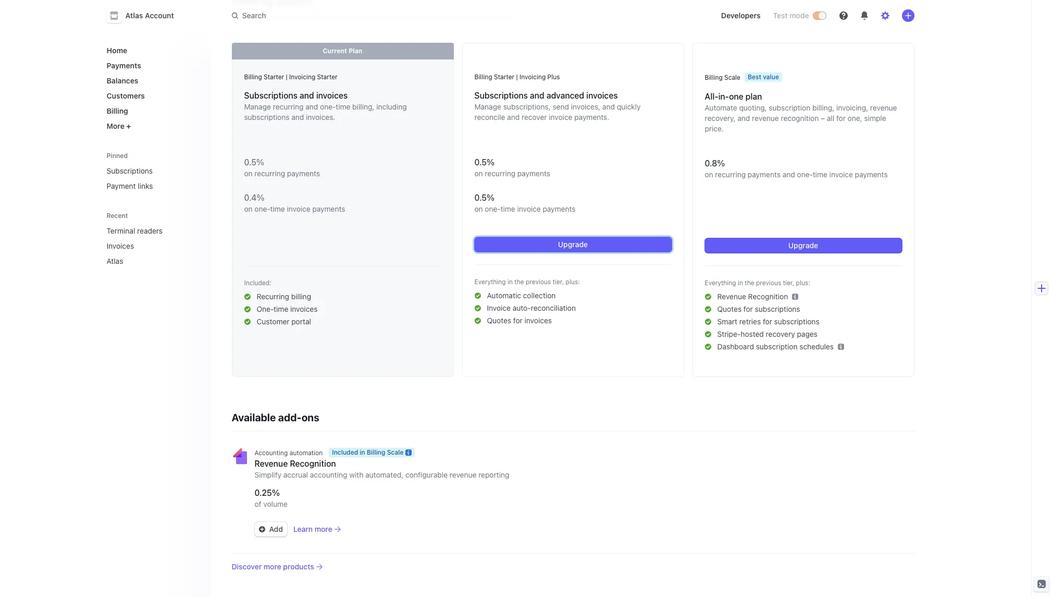Task type: locate. For each thing, give the bounding box(es) containing it.
1 horizontal spatial upgrade
[[789, 241, 819, 250]]

0 horizontal spatial learn more link
[[294, 524, 341, 535]]

0 vertical spatial more
[[515, 12, 533, 21]]

dashboard
[[718, 342, 755, 351]]

2 horizontal spatial subscriptions
[[475, 91, 528, 100]]

time inside '0.8% on recurring payments and one-time invoice payments'
[[813, 170, 828, 179]]

terminal readers
[[107, 226, 163, 235]]

invoices
[[316, 91, 348, 100], [587, 91, 618, 100], [291, 305, 318, 313], [525, 316, 552, 325]]

1 horizontal spatial billing,
[[813, 103, 835, 112]]

of
[[255, 500, 262, 508]]

atlas left the account
[[125, 11, 143, 20]]

atlas inside atlas link
[[107, 257, 123, 265]]

learn
[[494, 12, 514, 21], [294, 525, 313, 534]]

3 starter from the left
[[494, 73, 515, 81]]

0 vertical spatial recognition
[[749, 292, 789, 301]]

retries
[[740, 317, 762, 326]]

time
[[336, 102, 351, 111], [813, 170, 828, 179], [270, 204, 285, 213], [501, 204, 516, 213], [274, 305, 289, 313]]

readers
[[137, 226, 163, 235]]

revenue left reporting
[[450, 470, 477, 479]]

invoices inside subscriptions and invoices manage recurring and one-time billing, including subscriptions and invoices.
[[316, 91, 348, 100]]

tier, for invoices
[[553, 278, 564, 286]]

for
[[837, 114, 846, 123], [744, 305, 754, 313], [514, 316, 523, 325], [764, 317, 773, 326]]

manage down billing starter | invoicing starter
[[244, 102, 271, 111]]

plus: up reconciliation
[[566, 278, 580, 286]]

and inside all-in-one plan automate quoting, subscription billing, invoicing, revenue recovery, and revenue recognition – all for one, simple price.
[[738, 114, 751, 123]]

0 horizontal spatial plus:
[[566, 278, 580, 286]]

+
[[126, 122, 131, 130]]

invoicing,
[[837, 103, 869, 112]]

previous for advanced
[[526, 278, 551, 286]]

plus: for invoices
[[566, 278, 580, 286]]

tier, up revenue recognition in the right of the page
[[784, 279, 795, 287]]

| up subscriptions and invoices manage recurring and one-time billing, including subscriptions and invoices. at the top of page
[[286, 73, 288, 81]]

subscriptions up payment links on the left of page
[[107, 166, 153, 175]]

recurring
[[273, 102, 304, 111], [255, 169, 285, 178], [485, 169, 516, 178], [716, 170, 746, 179]]

0 vertical spatial atlas
[[125, 11, 143, 20]]

automation
[[290, 449, 323, 457]]

learn right add
[[294, 525, 313, 534]]

recognition for revenue recognition simplify accrual accounting with automated, configurable revenue reporting
[[290, 459, 336, 468]]

manage inside subscriptions and advanced invoices manage subscriptions, send invoices, and quickly reconcile and recover invoice payments.
[[475, 102, 502, 111]]

included in billing scale
[[332, 449, 404, 456]]

2 horizontal spatial the
[[745, 279, 755, 287]]

revenue up 'simple'
[[871, 103, 898, 112]]

invoices down invoice auto-reconciliation
[[525, 316, 552, 325]]

reconciliation
[[531, 304, 576, 312]]

discover more products link
[[232, 562, 915, 572]]

0 horizontal spatial billing,
[[353, 102, 375, 111]]

the up "automatic collection"
[[515, 278, 524, 286]]

revenue inside revenue recognition simplify accrual accounting with automated, configurable revenue reporting
[[255, 459, 288, 468]]

based right flexible
[[373, 12, 394, 21]]

smart
[[718, 317, 738, 326]]

everything in the previous tier, plus:
[[475, 278, 580, 286], [705, 279, 811, 287]]

atlas for atlas
[[107, 257, 123, 265]]

2 manage from the left
[[475, 102, 502, 111]]

everything up revenue recognition in the right of the page
[[705, 279, 737, 287]]

everything up automatic
[[475, 278, 506, 286]]

developers
[[722, 11, 761, 20]]

1 horizontal spatial recognition
[[749, 292, 789, 301]]

1 vertical spatial more
[[315, 525, 333, 534]]

the up revenue recognition in the right of the page
[[745, 279, 755, 287]]

in up automatic
[[508, 278, 513, 286]]

on inside 0.5% on one-time invoice payments
[[475, 204, 483, 213]]

subscriptions
[[244, 91, 298, 100], [475, 91, 528, 100], [107, 166, 153, 175]]

invoice inside 0.4% on one-time invoice payments
[[287, 204, 311, 213]]

recognition up quotes for subscriptions
[[749, 292, 789, 301]]

subscriptions up 'smart retries for subscriptions'
[[755, 305, 801, 313]]

starter for subscriptions and invoices
[[264, 73, 284, 81]]

in
[[508, 278, 513, 286], [738, 279, 744, 287], [360, 449, 365, 456]]

billing for billing starter | invoicing starter
[[244, 73, 262, 81]]

Search search field
[[226, 6, 520, 25]]

portal
[[292, 317, 311, 326]]

0 horizontal spatial based
[[310, 12, 331, 21]]

need.
[[473, 12, 492, 21]]

billing starter | invoicing plus
[[475, 73, 560, 81]]

starter for subscriptions and advanced invoices
[[494, 73, 515, 81]]

2 0.5% on recurring payments from the left
[[475, 158, 551, 178]]

customers link
[[102, 87, 203, 104]]

subscriptions down billing starter | invoicing starter
[[244, 113, 290, 122]]

search
[[242, 11, 266, 20]]

all
[[828, 114, 835, 123]]

billing link
[[102, 102, 203, 119]]

learn right need.
[[494, 12, 514, 21]]

invoices up invoices.
[[316, 91, 348, 100]]

recognition
[[749, 292, 789, 301], [290, 459, 336, 468]]

atlas down the invoices
[[107, 257, 123, 265]]

1 horizontal spatial subscriptions
[[244, 91, 298, 100]]

for up retries
[[744, 305, 754, 313]]

more inside the discover more products "link"
[[264, 562, 281, 571]]

plus:
[[566, 278, 580, 286], [797, 279, 811, 287]]

for down auto-
[[514, 316, 523, 325]]

based up current
[[310, 12, 331, 21]]

invoices up portal
[[291, 305, 318, 313]]

in right included
[[360, 449, 365, 456]]

2 horizontal spatial more
[[515, 12, 533, 21]]

atlas link
[[102, 252, 188, 270]]

more
[[515, 12, 533, 21], [315, 525, 333, 534], [264, 562, 281, 571]]

0 horizontal spatial 0.5% on recurring payments
[[244, 158, 320, 178]]

recurring up 0.4%
[[255, 169, 285, 178]]

all-in-one plan automate quoting, subscription billing, invoicing, revenue recovery, and revenue recognition – all for one, simple price.
[[705, 92, 898, 133]]

balances
[[107, 76, 138, 85]]

1 horizontal spatial atlas
[[125, 11, 143, 20]]

price.
[[705, 124, 724, 133]]

recurring down billing starter | invoicing starter
[[273, 102, 304, 111]]

1 horizontal spatial everything in the previous tier, plus:
[[705, 279, 811, 287]]

recurring down 0.8%
[[716, 170, 746, 179]]

payments
[[107, 61, 141, 70]]

2 horizontal spatial in
[[738, 279, 744, 287]]

with
[[350, 470, 364, 479]]

subscription up recognition
[[769, 103, 811, 112]]

time inside subscriptions and invoices manage recurring and one-time billing, including subscriptions and invoices.
[[336, 102, 351, 111]]

1 horizontal spatial previous
[[757, 279, 782, 287]]

accounting
[[255, 449, 288, 457]]

0 horizontal spatial revenue
[[450, 470, 477, 479]]

1 horizontal spatial the
[[515, 278, 524, 286]]

0 vertical spatial learn more link
[[494, 11, 542, 22]]

2 vertical spatial revenue
[[450, 470, 477, 479]]

previous up collection
[[526, 278, 551, 286]]

0 horizontal spatial invoicing
[[289, 73, 316, 81]]

invoicing left plus
[[520, 73, 546, 81]]

for inside all-in-one plan automate quoting, subscription billing, invoicing, revenue recovery, and revenue recognition – all for one, simple price.
[[837, 114, 846, 123]]

automatic
[[487, 291, 522, 300]]

based
[[310, 12, 331, 21], [373, 12, 394, 21]]

invoicing for advanced
[[520, 73, 546, 81]]

recurring
[[257, 292, 289, 301]]

1 invoicing from the left
[[289, 73, 316, 81]]

billing, up –
[[813, 103, 835, 112]]

subscriptions inside subscriptions and advanced invoices manage subscriptions, send invoices, and quickly reconcile and recover invoice payments.
[[475, 91, 528, 100]]

invoice inside subscriptions and advanced invoices manage subscriptions, send invoices, and quickly reconcile and recover invoice payments.
[[549, 113, 573, 122]]

manage
[[244, 102, 271, 111], [475, 102, 502, 111]]

previous
[[526, 278, 551, 286], [757, 279, 782, 287]]

reconcile
[[475, 113, 506, 122]]

0 vertical spatial learn
[[494, 12, 514, 21]]

1 vertical spatial learn more link
[[294, 524, 341, 535]]

1 vertical spatial subscriptions
[[755, 305, 801, 313]]

0 horizontal spatial subscriptions
[[107, 166, 153, 175]]

upgrade button
[[475, 237, 672, 252], [705, 238, 903, 253]]

plan
[[349, 47, 363, 55]]

products
[[283, 562, 314, 571]]

settings image
[[882, 11, 890, 20]]

1 starter from the left
[[264, 73, 284, 81]]

payments inside 0.4% on one-time invoice payments
[[313, 204, 346, 213]]

1 horizontal spatial quotes
[[718, 305, 742, 313]]

one-time invoices
[[257, 305, 318, 313]]

1 horizontal spatial 0.5% on recurring payments
[[475, 158, 551, 178]]

1 vertical spatial revenue
[[255, 459, 288, 468]]

1 horizontal spatial invoicing
[[520, 73, 546, 81]]

0 horizontal spatial atlas
[[107, 257, 123, 265]]

0 horizontal spatial scale
[[387, 449, 404, 456]]

collection
[[523, 291, 556, 300]]

more right add
[[315, 525, 333, 534]]

revenue for revenue recognition simplify accrual accounting with automated, configurable revenue reporting
[[255, 459, 288, 468]]

everything in the previous tier, plus: up revenue recognition in the right of the page
[[705, 279, 811, 287]]

test
[[774, 11, 788, 20]]

manage up 'reconcile'
[[475, 102, 502, 111]]

revenue down 'quoting,'
[[753, 114, 780, 123]]

everything for all-
[[705, 279, 737, 287]]

invoice
[[549, 113, 573, 122], [830, 170, 854, 179], [287, 204, 311, 213], [518, 204, 541, 213]]

subscription inside all-in-one plan automate quoting, subscription billing, invoicing, revenue recovery, and revenue recognition – all for one, simple price.
[[769, 103, 811, 112]]

the for all-
[[745, 279, 755, 287]]

1 horizontal spatial in
[[508, 278, 513, 286]]

0 horizontal spatial recognition
[[290, 459, 336, 468]]

more
[[107, 122, 125, 130]]

0 horizontal spatial in
[[360, 449, 365, 456]]

subscriptions up pages
[[775, 317, 820, 326]]

plus: up pages
[[797, 279, 811, 287]]

0 vertical spatial subscription
[[769, 103, 811, 112]]

0 horizontal spatial starter
[[264, 73, 284, 81]]

billing for billing
[[107, 106, 128, 115]]

0 horizontal spatial |
[[286, 73, 288, 81]]

revenue down accounting
[[255, 459, 288, 468]]

for right all at the right of page
[[837, 114, 846, 123]]

in up revenue recognition in the right of the page
[[738, 279, 744, 287]]

0.5% on recurring payments for 0.5%
[[475, 158, 551, 178]]

smart retries for subscriptions
[[718, 317, 820, 326]]

1 | from the left
[[286, 73, 288, 81]]

upgrade button for plan
[[705, 238, 903, 253]]

1 horizontal spatial everything
[[705, 279, 737, 287]]

1 vertical spatial atlas
[[107, 257, 123, 265]]

billing,
[[353, 102, 375, 111], [813, 103, 835, 112]]

atlas account
[[125, 11, 174, 20]]

automate
[[705, 103, 738, 112]]

subscriptions inside subscriptions and invoices manage recurring and one-time billing, including subscriptions and invoices.
[[244, 91, 298, 100]]

0 horizontal spatial revenue
[[255, 459, 288, 468]]

| up "subscriptions,"
[[517, 73, 518, 81]]

pinned element
[[102, 162, 203, 195]]

0 horizontal spatial quotes
[[487, 316, 512, 325]]

2 horizontal spatial starter
[[494, 73, 515, 81]]

1 vertical spatial quotes
[[487, 316, 512, 325]]

billing, left including
[[353, 102, 375, 111]]

2 horizontal spatial revenue
[[871, 103, 898, 112]]

0 vertical spatial subscriptions
[[244, 113, 290, 122]]

0.5%
[[244, 158, 264, 167], [475, 158, 495, 167], [475, 193, 495, 202]]

0 horizontal spatial everything
[[475, 278, 506, 286]]

revenue up smart
[[718, 292, 747, 301]]

0.5% inside 0.5% on one-time invoice payments
[[475, 193, 495, 202]]

1 horizontal spatial more
[[315, 525, 333, 534]]

billing for billing pricing is usage-based and flexible based on the capabilities you need. learn more
[[232, 12, 252, 21]]

tier, up collection
[[553, 278, 564, 286]]

test mode
[[774, 11, 810, 20]]

billing, inside subscriptions and invoices manage recurring and one-time billing, including subscriptions and invoices.
[[353, 102, 375, 111]]

upgrade for plan
[[789, 241, 819, 250]]

1 horizontal spatial starter
[[317, 73, 338, 81]]

plus: for plan
[[797, 279, 811, 287]]

1 horizontal spatial |
[[517, 73, 518, 81]]

0 horizontal spatial previous
[[526, 278, 551, 286]]

learn more link right add
[[294, 524, 341, 535]]

0 vertical spatial revenue
[[871, 103, 898, 112]]

billing, inside all-in-one plan automate quoting, subscription billing, invoicing, revenue recovery, and revenue recognition – all for one, simple price.
[[813, 103, 835, 112]]

invoices for one-
[[291, 305, 318, 313]]

invoicing for invoices
[[289, 73, 316, 81]]

0 horizontal spatial tier,
[[553, 278, 564, 286]]

mode
[[790, 11, 810, 20]]

billing for billing scale
[[705, 74, 723, 81]]

atlas inside atlas account 'button'
[[125, 11, 143, 20]]

atlas for atlas account
[[125, 11, 143, 20]]

1 horizontal spatial plus:
[[797, 279, 811, 287]]

learn more link
[[494, 11, 542, 22], [294, 524, 341, 535]]

quotes down invoice
[[487, 316, 512, 325]]

2 invoicing from the left
[[520, 73, 546, 81]]

ons
[[302, 411, 320, 423]]

revenue inside revenue recognition simplify accrual accounting with automated, configurable revenue reporting
[[450, 470, 477, 479]]

subscriptions up 'reconcile'
[[475, 91, 528, 100]]

1 manage from the left
[[244, 102, 271, 111]]

1 horizontal spatial tier,
[[784, 279, 795, 287]]

subscriptions down billing starter | invoicing starter
[[244, 91, 298, 100]]

recognition down automation
[[290, 459, 336, 468]]

0.5% on recurring payments up 0.4% on one-time invoice payments
[[244, 158, 320, 178]]

1 horizontal spatial manage
[[475, 102, 502, 111]]

scale up one
[[725, 74, 741, 81]]

the left capabilities at the top of the page
[[406, 12, 417, 21]]

2 vertical spatial more
[[264, 562, 281, 571]]

the for subscriptions
[[515, 278, 524, 286]]

0 horizontal spatial upgrade button
[[475, 237, 672, 252]]

simplify
[[255, 470, 282, 479]]

0.5% on recurring payments up 0.5% on one-time invoice payments
[[475, 158, 551, 178]]

1 vertical spatial recognition
[[290, 459, 336, 468]]

best value
[[748, 73, 780, 81]]

recurring inside '0.8% on recurring payments and one-time invoice payments'
[[716, 170, 746, 179]]

previous up revenue recognition in the right of the page
[[757, 279, 782, 287]]

learn more
[[294, 525, 333, 534]]

core navigation links element
[[102, 42, 203, 135]]

quickly
[[617, 102, 641, 111]]

more right the discover
[[264, 562, 281, 571]]

1 horizontal spatial based
[[373, 12, 394, 21]]

everything in the previous tier, plus: for advanced
[[475, 278, 580, 286]]

2 | from the left
[[517, 73, 518, 81]]

invoicing up subscriptions and invoices manage recurring and one-time billing, including subscriptions and invoices. at the top of page
[[289, 73, 316, 81]]

quotes up smart
[[718, 305, 742, 313]]

all-
[[705, 92, 719, 101]]

0 horizontal spatial learn
[[294, 525, 313, 534]]

stripe-
[[718, 330, 741, 338]]

| for advanced
[[517, 73, 518, 81]]

subscription down "recovery"
[[757, 342, 798, 351]]

1 horizontal spatial revenue
[[753, 114, 780, 123]]

billing
[[291, 292, 311, 301]]

recognition inside revenue recognition simplify accrual accounting with automated, configurable revenue reporting
[[290, 459, 336, 468]]

0 vertical spatial revenue
[[718, 292, 747, 301]]

1 horizontal spatial revenue
[[718, 292, 747, 301]]

more right need.
[[515, 12, 533, 21]]

including
[[377, 102, 407, 111]]

0 horizontal spatial upgrade
[[558, 240, 588, 249]]

current
[[323, 47, 347, 55]]

pages
[[798, 330, 818, 338]]

in for in-
[[738, 279, 744, 287]]

scale up revenue recognition simplify accrual accounting with automated, configurable revenue reporting
[[387, 449, 404, 456]]

0 horizontal spatial everything in the previous tier, plus:
[[475, 278, 580, 286]]

and
[[333, 12, 345, 21], [300, 91, 314, 100], [530, 91, 545, 100], [306, 102, 318, 111], [603, 102, 615, 111], [292, 113, 304, 122], [508, 113, 520, 122], [738, 114, 751, 123], [783, 170, 796, 179]]

add-
[[278, 411, 302, 423]]

everything in the previous tier, plus: up "automatic collection"
[[475, 278, 580, 286]]

0 vertical spatial scale
[[725, 74, 741, 81]]

billing inside core navigation links element
[[107, 106, 128, 115]]

learn more link right need.
[[494, 11, 542, 22]]

0 vertical spatial quotes
[[718, 305, 742, 313]]

is
[[279, 12, 285, 21]]

subscriptions and invoices manage recurring and one-time billing, including subscriptions and invoices.
[[244, 91, 407, 122]]

0 horizontal spatial more
[[264, 562, 281, 571]]

automated,
[[366, 470, 404, 479]]

invoice inside 0.5% on one-time invoice payments
[[518, 204, 541, 213]]

0 horizontal spatial the
[[406, 12, 417, 21]]

Search text field
[[226, 6, 520, 25]]

1 horizontal spatial upgrade button
[[705, 238, 903, 253]]

capabilities
[[419, 12, 457, 21]]

subscription
[[769, 103, 811, 112], [757, 342, 798, 351]]

payments inside 0.5% on one-time invoice payments
[[543, 204, 576, 213]]

2 vertical spatial subscriptions
[[775, 317, 820, 326]]

subscriptions inside pinned element
[[107, 166, 153, 175]]

subscriptions inside subscriptions and invoices manage recurring and one-time billing, including subscriptions and invoices.
[[244, 113, 290, 122]]

invoices up invoices,
[[587, 91, 618, 100]]

1 0.5% on recurring payments from the left
[[244, 158, 320, 178]]

more inside the learn more link
[[315, 525, 333, 534]]

0 horizontal spatial manage
[[244, 102, 271, 111]]



Task type: vqa. For each thing, say whether or not it's contained in the screenshot.
Test mode option
no



Task type: describe. For each thing, give the bounding box(es) containing it.
recovery,
[[705, 114, 736, 123]]

atlas account button
[[107, 8, 185, 23]]

configurable
[[406, 470, 448, 479]]

value
[[764, 73, 780, 81]]

everything in the previous tier, plus: for one
[[705, 279, 811, 287]]

invoices
[[107, 241, 134, 250]]

usage-
[[287, 12, 310, 21]]

one- inside 0.4% on one-time invoice payments
[[255, 204, 270, 213]]

accounting
[[310, 470, 348, 479]]

reporting
[[479, 470, 510, 479]]

auto-
[[513, 304, 531, 312]]

1 vertical spatial subscription
[[757, 342, 798, 351]]

available
[[232, 411, 276, 423]]

one
[[730, 92, 744, 101]]

payments link
[[102, 57, 203, 74]]

pinned navigation links element
[[102, 147, 205, 195]]

advanced
[[547, 91, 585, 100]]

more for discover more products
[[264, 562, 281, 571]]

in for and
[[508, 278, 513, 286]]

one- inside 0.5% on one-time invoice payments
[[485, 204, 501, 213]]

subscriptions,
[[504, 102, 551, 111]]

recurring inside subscriptions and invoices manage recurring and one-time billing, including subscriptions and invoices.
[[273, 102, 304, 111]]

one- inside '0.8% on recurring payments and one-time invoice payments'
[[798, 170, 813, 179]]

subscriptions for subscriptions and invoices
[[244, 91, 298, 100]]

manage inside subscriptions and invoices manage recurring and one-time billing, including subscriptions and invoices.
[[244, 102, 271, 111]]

accounting automation
[[255, 449, 323, 457]]

subscriptions for subscriptions and advanced invoices
[[475, 91, 528, 100]]

you
[[459, 12, 471, 21]]

on inside '0.8% on recurring payments and one-time invoice payments'
[[705, 170, 714, 179]]

2 starter from the left
[[317, 73, 338, 81]]

add
[[269, 525, 283, 534]]

recurring billing
[[257, 292, 311, 301]]

recognition
[[782, 114, 819, 123]]

payments.
[[575, 113, 610, 122]]

payment links link
[[102, 177, 203, 195]]

invoice inside '0.8% on recurring payments and one-time invoice payments'
[[830, 170, 854, 179]]

recent navigation links element
[[96, 207, 211, 270]]

recent
[[107, 212, 128, 220]]

invoices for quotes
[[525, 316, 552, 325]]

hosted
[[741, 330, 764, 338]]

customer portal
[[257, 317, 311, 326]]

1 vertical spatial learn
[[294, 525, 313, 534]]

time inside 0.4% on one-time invoice payments
[[270, 204, 285, 213]]

tier, for plan
[[784, 279, 795, 287]]

billing scale
[[705, 74, 741, 81]]

1 vertical spatial revenue
[[753, 114, 780, 123]]

0.8%
[[705, 159, 726, 168]]

recover
[[522, 113, 547, 122]]

0.25%
[[255, 488, 280, 498]]

terminal readers link
[[102, 222, 188, 239]]

volume
[[264, 500, 288, 508]]

one,
[[848, 114, 863, 123]]

revenue for revenue recognition
[[718, 292, 747, 301]]

2 based from the left
[[373, 12, 394, 21]]

1 horizontal spatial scale
[[725, 74, 741, 81]]

help image
[[840, 11, 848, 20]]

plan
[[746, 92, 763, 101]]

recovery
[[766, 330, 796, 338]]

invoices,
[[571, 102, 601, 111]]

billing for billing starter | invoicing plus
[[475, 73, 493, 81]]

stripe-hosted recovery pages
[[718, 330, 818, 338]]

simple
[[865, 114, 887, 123]]

balances link
[[102, 72, 203, 89]]

recognition for revenue recognition
[[749, 292, 789, 301]]

upgrade for invoices
[[558, 240, 588, 249]]

time inside 0.5% on one-time invoice payments
[[501, 204, 516, 213]]

0.5% on one-time invoice payments
[[475, 193, 576, 213]]

account
[[145, 11, 174, 20]]

home
[[107, 46, 127, 55]]

upgrade button for invoices
[[475, 237, 672, 252]]

current plan
[[323, 47, 363, 55]]

add button
[[255, 522, 287, 537]]

one-
[[257, 305, 274, 313]]

in-
[[719, 92, 730, 101]]

quotes for invoices
[[487, 316, 552, 325]]

1 horizontal spatial learn
[[494, 12, 514, 21]]

quotes for quotes for invoices
[[487, 316, 512, 325]]

invoices.
[[306, 113, 336, 122]]

invoices inside subscriptions and advanced invoices manage subscriptions, send invoices, and quickly reconcile and recover invoice payments.
[[587, 91, 618, 100]]

and inside '0.8% on recurring payments and one-time invoice payments'
[[783, 170, 796, 179]]

1 horizontal spatial learn more link
[[494, 11, 542, 22]]

0.5% on recurring payments for 0.4%
[[244, 158, 320, 178]]

0.4% on one-time invoice payments
[[244, 193, 346, 213]]

invoice
[[487, 304, 511, 312]]

revenue recognition simplify accrual accounting with automated, configurable revenue reporting
[[255, 459, 510, 479]]

invoice auto-reconciliation
[[487, 304, 576, 312]]

1 based from the left
[[310, 12, 331, 21]]

pinned
[[107, 152, 128, 160]]

0.5% for 0.5%
[[475, 158, 495, 167]]

billing pricing is usage-based and flexible based on the capabilities you need. learn more
[[232, 12, 533, 21]]

links
[[138, 181, 153, 190]]

0.5% for 0.4%
[[244, 158, 264, 167]]

more for learn more
[[315, 525, 333, 534]]

everything for subscriptions
[[475, 278, 506, 286]]

one- inside subscriptions and invoices manage recurring and one-time billing, including subscriptions and invoices.
[[320, 102, 336, 111]]

0.4%
[[244, 193, 265, 202]]

for up stripe-hosted recovery pages
[[764, 317, 773, 326]]

billing starter | invoicing starter
[[244, 73, 338, 81]]

included:
[[244, 279, 272, 287]]

more +
[[107, 122, 131, 130]]

payment links
[[107, 181, 153, 190]]

revenue recognition
[[718, 292, 789, 301]]

0.25% of volume
[[255, 488, 288, 508]]

discover more products
[[232, 562, 314, 571]]

quotes for quotes for subscriptions
[[718, 305, 742, 313]]

recurring up 0.5% on one-time invoice payments
[[485, 169, 516, 178]]

home link
[[102, 42, 203, 59]]

recent element
[[96, 222, 211, 270]]

0.8% on recurring payments and one-time invoice payments
[[705, 159, 889, 179]]

on inside 0.4% on one-time invoice payments
[[244, 204, 253, 213]]

svg image
[[259, 526, 265, 533]]

schedules
[[800, 342, 834, 351]]

pricing
[[254, 12, 277, 21]]

1 vertical spatial scale
[[387, 449, 404, 456]]

previous for one
[[757, 279, 782, 287]]

customers
[[107, 91, 145, 100]]

invoices for subscriptions
[[316, 91, 348, 100]]

| for invoices
[[286, 73, 288, 81]]

subscriptions link
[[102, 162, 203, 179]]

–
[[821, 114, 826, 123]]



